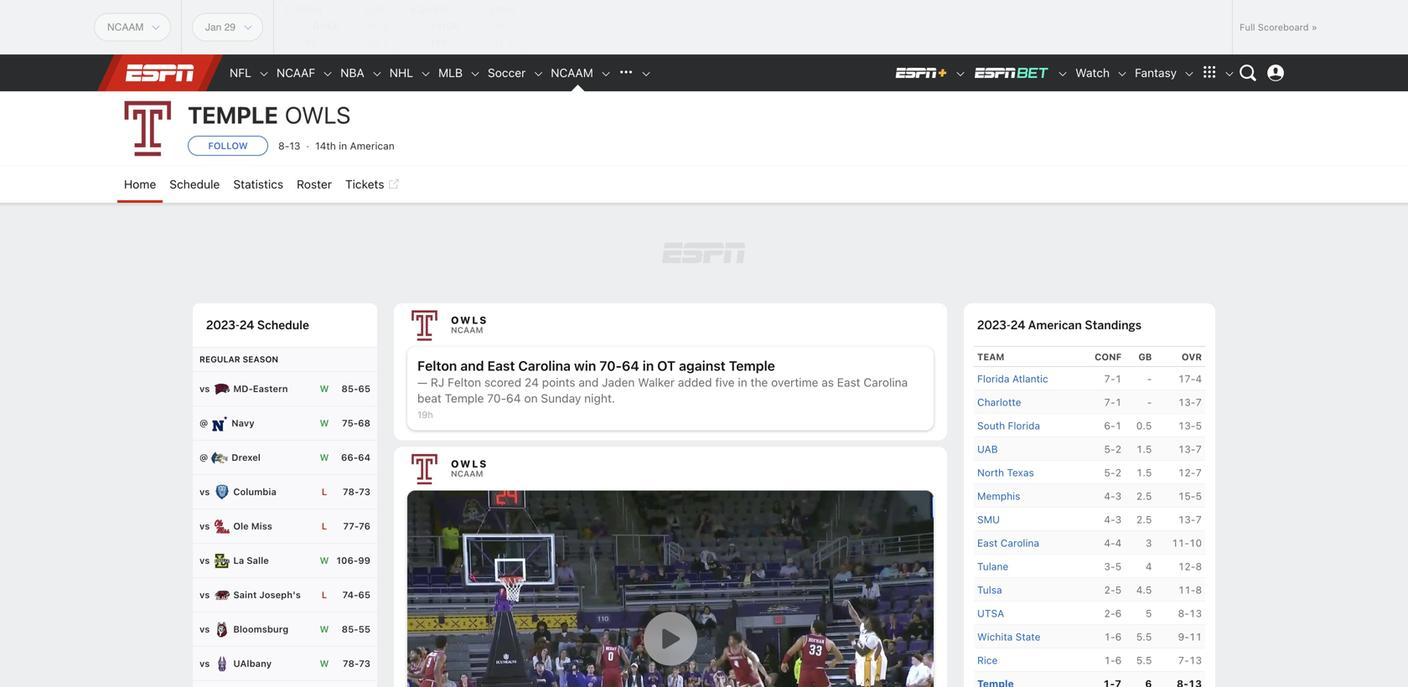 Task type: locate. For each thing, give the bounding box(es) containing it.
2 78- from the top
[[343, 659, 359, 670]]

2 l from the top
[[322, 521, 327, 532]]

temple
[[188, 101, 278, 129], [729, 358, 776, 374], [445, 392, 484, 405]]

2 5- from the top
[[1105, 467, 1116, 479]]

florida right "south"
[[1008, 420, 1041, 432]]

l for 74-65
[[322, 590, 327, 601]]

13 for utsa
[[1190, 608, 1202, 620]]

78-73 for w
[[343, 659, 371, 670]]

florida atlantic link
[[978, 371, 1049, 387]]

1 @ from the top
[[200, 418, 208, 429]]

1 vertical spatial 3
[[1116, 514, 1122, 526]]

north
[[978, 467, 1005, 479]]

5 for 2-
[[1116, 584, 1122, 596]]

0 vertical spatial 73
[[359, 487, 371, 498]]

1 2- from the top
[[1105, 584, 1116, 596]]

as
[[822, 376, 834, 389]]

85-55
[[342, 624, 371, 635]]

8 down 12-8
[[1196, 584, 1202, 596]]

18-2
[[493, 21, 515, 31]]

78- for w
[[343, 659, 359, 670]]

nhl link
[[383, 55, 420, 91]]

in left the
[[738, 376, 748, 389]]

2 vertical spatial l
[[322, 590, 327, 601]]

2 horizontal spatial carolina
[[1001, 537, 1040, 549]]

12-
[[1179, 467, 1196, 479], [1179, 561, 1196, 573]]

64 left on
[[506, 392, 521, 405]]

11- for 10
[[1172, 537, 1190, 549]]

1 horizontal spatial temple
[[445, 392, 484, 405]]

nfl
[[230, 66, 251, 80]]

1 horizontal spatial espn
[[491, 4, 515, 15]]

18-
[[493, 21, 509, 31]]

75-
[[342, 418, 358, 429]]

5 up 12-7
[[1196, 420, 1202, 432]]

11- up 12-8
[[1172, 537, 1190, 549]]

owls ncaam
[[451, 314, 488, 335], [451, 458, 488, 479]]

@
[[200, 418, 208, 429], [200, 452, 208, 463]]

2- for 2-5
[[1105, 584, 1116, 596]]

1 espn from the left
[[365, 4, 389, 15]]

13-
[[367, 37, 383, 48], [1179, 397, 1196, 408], [1179, 420, 1196, 432], [1179, 444, 1196, 455], [1179, 514, 1196, 526]]

7-1 for 17-4
[[1105, 373, 1122, 385]]

4-4
[[1105, 537, 1122, 549]]

1 65 from the top
[[358, 384, 371, 395]]

vs for la salle
[[200, 556, 210, 566]]

1 vertical spatial 4-
[[1105, 514, 1116, 526]]

1 1 from the top
[[1116, 373, 1122, 385]]

7 up 15-5
[[1196, 467, 1202, 479]]

0 vertical spatial 7-
[[1105, 373, 1116, 385]]

carolina
[[519, 358, 571, 374], [864, 376, 908, 389], [1001, 537, 1040, 549]]

6-
[[1105, 420, 1116, 432]]

espn up 15-4
[[365, 4, 389, 15]]

east right "as"
[[837, 376, 861, 389]]

0 vertical spatial 85-
[[342, 384, 358, 395]]

0 vertical spatial l
[[322, 487, 327, 498]]

0 vertical spatial 65
[[358, 384, 371, 395]]

73 down "55" at the left of the page
[[359, 659, 371, 670]]

2 horizontal spatial 64
[[622, 358, 640, 374]]

1 1-6 from the top
[[1105, 631, 1122, 643]]

2 2023- from the left
[[978, 318, 1011, 333]]

rj
[[431, 376, 445, 389]]

0 vertical spatial 12-
[[1179, 467, 1196, 479]]

0 vertical spatial 1-6
[[1105, 631, 1122, 643]]

6 for rice
[[1116, 655, 1122, 667]]

1 left the 0.5
[[1116, 420, 1122, 432]]

2 w from the top
[[320, 418, 329, 429]]

2 7-1 from the top
[[1105, 397, 1122, 408]]

3 4- from the top
[[1105, 537, 1116, 549]]

regular season
[[200, 355, 278, 364]]

global navigation element
[[117, 55, 1291, 91]]

1 1- from the top
[[1105, 631, 1116, 643]]

south florida
[[978, 420, 1041, 432]]

w left 66- on the left bottom of the page
[[320, 452, 329, 463]]

schedule up 'season'
[[257, 318, 309, 333]]

5.5 left 7-13
[[1137, 655, 1152, 667]]

7- up the 6-
[[1105, 397, 1116, 408]]

0 horizontal spatial 24
[[240, 318, 254, 333]]

4-3 for 13-7
[[1105, 514, 1122, 526]]

3 for 15-5
[[1116, 491, 1122, 502]]

1 - from the top
[[1148, 373, 1152, 385]]

pm for 9:00 pm
[[434, 4, 449, 15]]

0 vertical spatial 1
[[1116, 373, 1122, 385]]

memphis
[[978, 491, 1021, 502]]

2 for north texas
[[1116, 467, 1122, 479]]

2 12- from the top
[[1179, 561, 1196, 573]]

tex
[[430, 37, 449, 48]]

13- right the 0.5
[[1179, 420, 1196, 432]]

70- up jaden
[[600, 358, 622, 374]]

2 vertical spatial 1
[[1116, 420, 1122, 432]]

0 vertical spatial 7-1
[[1105, 373, 1122, 385]]

85- for 55
[[342, 624, 359, 635]]

13- up 11-10
[[1179, 514, 1196, 526]]

0 horizontal spatial 8-13
[[278, 140, 301, 152]]

2-
[[1105, 584, 1116, 596], [1105, 608, 1116, 620]]

1 12- from the top
[[1179, 467, 1196, 479]]

65 up '68'
[[358, 384, 371, 395]]

l for 77-76
[[322, 521, 327, 532]]

ncaam image
[[600, 68, 612, 80]]

1 for 13-7
[[1116, 397, 1122, 408]]

2 1-6 from the top
[[1105, 655, 1122, 667]]

2 - from the top
[[1148, 397, 1152, 408]]

1 for 17-4
[[1116, 373, 1122, 385]]

4 w from the top
[[320, 556, 329, 566]]

2023- up team on the bottom right of the page
[[978, 318, 1011, 333]]

vs left saint
[[200, 590, 210, 601]]

vs down regular
[[200, 384, 210, 395]]

tickets
[[345, 177, 384, 191]]

espn plus image
[[955, 68, 967, 80]]

0 horizontal spatial 15-
[[367, 21, 383, 31]]

1 1.5 from the top
[[1137, 444, 1152, 455]]

7- down "conf"
[[1105, 373, 1116, 385]]

70-
[[600, 358, 622, 374], [487, 392, 506, 405]]

temple up the
[[729, 358, 776, 374]]

1 l from the top
[[322, 487, 327, 498]]

5 w from the top
[[320, 624, 329, 635]]

2.5 for 13-7
[[1137, 514, 1152, 526]]

7 up 10 at the bottom right
[[1196, 514, 1202, 526]]

24 for american
[[1011, 318, 1026, 333]]

0 vertical spatial carolina
[[519, 358, 571, 374]]

7- down '9-'
[[1179, 655, 1190, 667]]

13-7
[[367, 37, 389, 48], [1179, 397, 1202, 408], [1179, 444, 1202, 455], [1179, 514, 1202, 526]]

0 vertical spatial 3
[[1116, 491, 1122, 502]]

0 vertical spatial 5.5
[[1137, 631, 1152, 643]]

2 vertical spatial carolina
[[1001, 537, 1040, 549]]

nba
[[341, 66, 365, 80]]

0 vertical spatial and
[[461, 358, 484, 374]]

13 for rice
[[1190, 655, 1202, 667]]

1 vertical spatial in
[[643, 358, 654, 374]]

temple right beat
[[445, 392, 484, 405]]

1 5.5 from the top
[[1137, 631, 1152, 643]]

2 1.5 from the top
[[1137, 467, 1152, 479]]

0 horizontal spatial 70-
[[487, 392, 506, 405]]

1.5 left 12-7
[[1137, 467, 1152, 479]]

0 vertical spatial 70-
[[600, 358, 622, 374]]

american
[[350, 140, 395, 152], [1029, 318, 1082, 333]]

felton
[[418, 358, 457, 374], [448, 376, 481, 389]]

1.5 down the 0.5
[[1137, 444, 1152, 455]]

espn bet image
[[974, 66, 1051, 80]]

8- up '9-'
[[1179, 608, 1190, 620]]

w for 85-55
[[320, 624, 329, 635]]

1 78- from the top
[[343, 487, 359, 498]]

6 vs from the top
[[200, 624, 210, 635]]

@ for drexel
[[200, 452, 208, 463]]

73 for l
[[359, 487, 371, 498]]

ncaaf image
[[322, 68, 334, 80]]

schedule down follow
[[170, 177, 220, 191]]

24 up on
[[525, 376, 539, 389]]

2 85- from the top
[[342, 624, 359, 635]]

1-6 for 9-11
[[1105, 631, 1122, 643]]

73 for w
[[359, 659, 371, 670]]

7-13
[[1179, 655, 1202, 667]]

more espn image
[[1224, 68, 1236, 80]]

1 vertical spatial 1-
[[1105, 655, 1116, 667]]

joseph's
[[259, 590, 301, 601]]

md-eastern
[[233, 384, 288, 395]]

carolina right "as"
[[864, 376, 908, 389]]

w for 66-64
[[320, 452, 329, 463]]

0 vertical spatial ncaam
[[551, 66, 593, 80]]

0 vertical spatial 5-
[[1105, 444, 1116, 455]]

1 4-3 from the top
[[1105, 491, 1122, 502]]

2 vertical spatial 4-
[[1105, 537, 1116, 549]]

13- down 17-
[[1179, 397, 1196, 408]]

nfl image
[[258, 68, 270, 80]]

78-73
[[343, 487, 371, 498], [343, 659, 371, 670]]

»
[[1312, 22, 1318, 33]]

1 vertical spatial carolina
[[864, 376, 908, 389]]

5 up 2-5
[[1116, 561, 1122, 573]]

1 horizontal spatial 24
[[525, 376, 539, 389]]

3 1 from the top
[[1116, 420, 1122, 432]]

14-6
[[493, 37, 515, 48]]

carolina up tulane link
[[1001, 537, 1040, 549]]

17-4
[[1179, 373, 1202, 385]]

ncaam inside global navigation element
[[551, 66, 593, 80]]

3 w from the top
[[320, 452, 329, 463]]

2 5-2 from the top
[[1105, 467, 1122, 479]]

1 vertical spatial 8-
[[1179, 608, 1190, 620]]

5-2
[[1105, 444, 1122, 455], [1105, 467, 1122, 479]]

ualbany
[[233, 659, 272, 670]]

vs left columbia
[[200, 487, 210, 498]]

1 pm from the left
[[308, 4, 322, 15]]

ncaam
[[551, 66, 593, 80], [451, 325, 483, 335], [451, 469, 483, 479]]

0 vertical spatial owls
[[285, 101, 351, 129]]

1 vertical spatial 7-1
[[1105, 397, 1122, 408]]

2 for uab
[[1116, 444, 1122, 455]]

nhl
[[390, 66, 413, 80]]

1
[[1116, 373, 1122, 385], [1116, 397, 1122, 408], [1116, 420, 1122, 432]]

2 pm from the left
[[434, 4, 449, 15]]

5-2 for 12-7
[[1105, 467, 1122, 479]]

2 8 from the top
[[1196, 584, 1202, 596]]

5 down 4.5
[[1146, 608, 1152, 620]]

1 4- from the top
[[1105, 491, 1116, 502]]

mlb link
[[432, 55, 470, 91]]

w for 85-65
[[320, 384, 329, 395]]

nhl image
[[420, 68, 432, 80]]

fantasy image
[[1184, 68, 1196, 80]]

7:00
[[284, 4, 305, 15]]

gb
[[1139, 352, 1152, 363]]

watch link
[[1069, 55, 1117, 91]]

w for 75-68
[[320, 418, 329, 429]]

w left 106-
[[320, 556, 329, 566]]

pm up duke
[[308, 4, 322, 15]]

7:00 pm
[[284, 4, 322, 15]]

4
[[383, 21, 389, 31], [430, 21, 436, 31], [1196, 373, 1202, 385], [1116, 537, 1122, 549], [1146, 561, 1152, 573]]

2 @ from the top
[[200, 452, 208, 463]]

2 5.5 from the top
[[1137, 655, 1152, 667]]

1 vertical spatial temple
[[729, 358, 776, 374]]

13- down 15-4
[[367, 37, 383, 48]]

vs left ualbany on the bottom left
[[200, 659, 210, 670]]

2 vertical spatial 7-
[[1179, 655, 1190, 667]]

in
[[339, 140, 347, 152], [643, 358, 654, 374], [738, 376, 748, 389]]

0 horizontal spatial 2023-
[[206, 318, 240, 333]]

1 73 from the top
[[359, 487, 371, 498]]

1.5 for 13-7
[[1137, 444, 1152, 455]]

mlb image
[[470, 68, 481, 80]]

12- for 8
[[1179, 561, 1196, 573]]

24 for schedule
[[240, 318, 254, 333]]

1 78-73 from the top
[[343, 487, 371, 498]]

- for 13-7
[[1148, 397, 1152, 408]]

1 horizontal spatial 15-
[[1179, 491, 1196, 502]]

11-
[[1172, 537, 1190, 549], [1179, 584, 1196, 596]]

0 horizontal spatial pm
[[308, 4, 322, 15]]

85- up 75-
[[342, 384, 358, 395]]

1 vertical spatial and
[[579, 376, 599, 389]]

1 7-1 from the top
[[1105, 373, 1122, 385]]

soccer image
[[533, 68, 544, 80]]

1 vertical spatial -
[[1148, 397, 1152, 408]]

felton right the "rj"
[[448, 376, 481, 389]]

7 up 13-5
[[1196, 397, 1202, 408]]

15- up nba icon at the top of the page
[[367, 21, 383, 31]]

0 vertical spatial 78-73
[[343, 487, 371, 498]]

13-7 up 12-7
[[1179, 444, 1202, 455]]

13-7 up 13-5
[[1179, 397, 1202, 408]]

3 l from the top
[[322, 590, 327, 601]]

0 horizontal spatial 64
[[358, 452, 371, 463]]

2 espn from the left
[[491, 4, 515, 15]]

2 2- from the top
[[1105, 608, 1116, 620]]

13- up 12-7
[[1179, 444, 1196, 455]]

73 up 76
[[359, 487, 371, 498]]

64 down '68'
[[358, 452, 371, 463]]

1 horizontal spatial 8-13
[[1179, 608, 1202, 620]]

7 vs from the top
[[200, 659, 210, 670]]

vs left the la
[[200, 556, 210, 566]]

5 for 13-
[[1196, 420, 1202, 432]]

tulsa
[[978, 584, 1003, 596]]

65 up "55" at the left of the page
[[358, 590, 371, 601]]

0 vertical spatial 8-
[[278, 140, 290, 152]]

in left ot at the left bottom of the page
[[643, 358, 654, 374]]

15- for 4
[[367, 21, 383, 31]]

5 down 3-5
[[1116, 584, 1122, 596]]

1 vertical spatial 2
[[1116, 444, 1122, 455]]

1 vertical spatial 13
[[1190, 608, 1202, 620]]

0 horizontal spatial schedule
[[170, 177, 220, 191]]

1 vertical spatial 78-73
[[343, 659, 371, 670]]

l
[[322, 487, 327, 498], [322, 521, 327, 532], [322, 590, 327, 601]]

schedule
[[170, 177, 220, 191], [257, 318, 309, 333]]

1 horizontal spatial east
[[837, 376, 861, 389]]

3 vs from the top
[[200, 521, 210, 532]]

77-76
[[343, 521, 371, 532]]

8-13 down the 11-8
[[1179, 608, 1202, 620]]

0 horizontal spatial east
[[488, 358, 515, 374]]

1 vertical spatial 85-
[[342, 624, 359, 635]]

15- down 12-7
[[1179, 491, 1196, 502]]

2 73 from the top
[[359, 659, 371, 670]]

profile management image
[[1268, 65, 1285, 81]]

7 for north texas
[[1196, 467, 1202, 479]]

5.5 for 9-11
[[1137, 631, 1152, 643]]

0 vertical spatial 2
[[509, 21, 515, 31]]

2023-24 american standings
[[978, 318, 1142, 333]]

0 vertical spatial 8
[[1196, 561, 1202, 573]]

0 vertical spatial in
[[339, 140, 347, 152]]

1 vertical spatial owls ncaam
[[451, 458, 488, 479]]

@ left navy at the left bottom of the page
[[200, 418, 208, 429]]

8 for 12-
[[1196, 561, 1202, 573]]

14-
[[493, 37, 509, 48]]

1 vs from the top
[[200, 384, 210, 395]]

7 for smu
[[1196, 514, 1202, 526]]

1 5- from the top
[[1105, 444, 1116, 455]]

- down gb
[[1148, 373, 1152, 385]]

1 w from the top
[[320, 384, 329, 395]]

66-
[[341, 452, 358, 463]]

2 horizontal spatial east
[[978, 537, 998, 549]]

0 horizontal spatial carolina
[[519, 358, 571, 374]]

9-
[[1179, 631, 1190, 643]]

0 vertical spatial temple
[[188, 101, 278, 129]]

13- for smu
[[1179, 514, 1196, 526]]

4- for 13-7
[[1105, 514, 1116, 526]]

8- down temple owls
[[278, 140, 290, 152]]

2 vertical spatial 13
[[1190, 655, 1202, 667]]

1 85- from the top
[[342, 384, 358, 395]]

follow
[[208, 140, 248, 151]]

5- for 13-7
[[1105, 444, 1116, 455]]

2 vertical spatial temple
[[445, 392, 484, 405]]

7 up 12-7
[[1196, 444, 1202, 455]]

15-
[[367, 21, 383, 31], [1179, 491, 1196, 502]]

w left 85-55
[[320, 624, 329, 635]]

0 vertical spatial 1-
[[1105, 631, 1116, 643]]

american left standings
[[1029, 318, 1082, 333]]

florida down team on the bottom right of the page
[[978, 373, 1010, 385]]

2 1 from the top
[[1116, 397, 1122, 408]]

13- for uab
[[1179, 444, 1196, 455]]

1 5-2 from the top
[[1105, 444, 1122, 455]]

4-
[[1105, 491, 1116, 502], [1105, 514, 1116, 526], [1105, 537, 1116, 549]]

0 vertical spatial 4-
[[1105, 491, 1116, 502]]

1 vertical spatial american
[[1029, 318, 1082, 333]]

uab
[[978, 444, 998, 455]]

east carolina link
[[978, 535, 1040, 551]]

soccer link
[[481, 55, 533, 91]]

2 1- from the top
[[1105, 655, 1116, 667]]

2 2.5 from the top
[[1137, 514, 1152, 526]]

78-73 up the 77-76
[[343, 487, 371, 498]]

1 horizontal spatial carolina
[[864, 376, 908, 389]]

1 2.5 from the top
[[1137, 491, 1152, 502]]

13 left 14th on the left of the page
[[290, 140, 301, 152]]

24
[[240, 318, 254, 333], [1011, 318, 1026, 333], [525, 376, 539, 389]]

1 vertical spatial @
[[200, 452, 208, 463]]

1 vertical spatial 65
[[358, 590, 371, 601]]

7-1 for 13-7
[[1105, 397, 1122, 408]]

night.
[[585, 392, 615, 405]]

13-7 down 15-5
[[1179, 514, 1202, 526]]

8
[[1196, 561, 1202, 573], [1196, 584, 1202, 596]]

4 for 17-4
[[1196, 373, 1202, 385]]

2- down 3-
[[1105, 584, 1116, 596]]

8-13 left 14th on the left of the page
[[278, 140, 301, 152]]

12- down 11-10
[[1179, 561, 1196, 573]]

american up tickets link
[[350, 140, 395, 152]]

nba link
[[334, 55, 371, 91]]

5 down 12-7
[[1196, 491, 1202, 502]]

espn up '18-2'
[[491, 4, 515, 15]]

7-
[[1105, 373, 1116, 385], [1105, 397, 1116, 408], [1179, 655, 1190, 667]]

7-1 up '6-1'
[[1105, 397, 1122, 408]]

1 up '6-1'
[[1116, 397, 1122, 408]]

1 2023- from the left
[[206, 318, 240, 333]]

ncaaf link
[[270, 55, 322, 91]]

64 up jaden
[[622, 358, 640, 374]]

w left 85-65
[[320, 384, 329, 395]]

2023- up regular
[[206, 318, 240, 333]]

1 vertical spatial 2.5
[[1137, 514, 1152, 526]]

1 horizontal spatial in
[[643, 358, 654, 374]]

78- down 85-55
[[343, 659, 359, 670]]

south
[[978, 420, 1006, 432]]

2023- for 2023-24 american standings
[[978, 318, 1011, 333]]

2- down 2-5
[[1105, 608, 1116, 620]]

7-1 down "conf"
[[1105, 373, 1122, 385]]

1 vertical spatial owls
[[451, 314, 488, 326]]

more espn image
[[1197, 60, 1223, 86]]

1 vertical spatial 15-
[[1179, 491, 1196, 502]]

vs for columbia
[[200, 487, 210, 498]]

6 w from the top
[[320, 659, 329, 670]]

wichita
[[978, 631, 1013, 643]]

2 vertical spatial 2
[[1116, 467, 1122, 479]]

temple up follow button
[[188, 101, 278, 129]]

2 4-3 from the top
[[1105, 514, 1122, 526]]

florida atlantic
[[978, 373, 1049, 385]]

vs left bloomsburg
[[200, 624, 210, 635]]

24 up "florida atlantic"
[[1011, 318, 1026, 333]]

felton up the "rj"
[[418, 358, 457, 374]]

1 vertical spatial 12-
[[1179, 561, 1196, 573]]

5.5 left '9-'
[[1137, 631, 1152, 643]]

espn+ image
[[895, 66, 949, 80]]

13 down '11'
[[1190, 655, 1202, 667]]

roster
[[297, 177, 332, 191]]

north texas
[[978, 467, 1035, 479]]

0 vertical spatial 15-
[[367, 21, 383, 31]]

5-
[[1105, 444, 1116, 455], [1105, 467, 1116, 479]]

0 vertical spatial felton
[[418, 358, 457, 374]]

11- down 12-8
[[1179, 584, 1196, 596]]

12- up 15-5
[[1179, 467, 1196, 479]]

1- for 7-13
[[1105, 655, 1116, 667]]

1 horizontal spatial 70-
[[600, 358, 622, 374]]

0 vertical spatial american
[[350, 140, 395, 152]]

5 for 3-
[[1116, 561, 1122, 573]]

statistics link
[[227, 166, 290, 203]]

external link image
[[388, 174, 400, 195]]

2 horizontal spatial in
[[738, 376, 748, 389]]

7-1
[[1105, 373, 1122, 385], [1105, 397, 1122, 408]]

85- down 74- at the bottom left of page
[[342, 624, 359, 635]]

1 vertical spatial 78-
[[343, 659, 359, 670]]

8 for 11-
[[1196, 584, 1202, 596]]

2023-24 schedule
[[206, 318, 309, 333]]

full
[[1240, 22, 1256, 33]]

watch image
[[1117, 68, 1129, 80]]

- for 17-4
[[1148, 373, 1152, 385]]

1.5 for 12-7
[[1137, 467, 1152, 479]]

13 up '11'
[[1190, 608, 1202, 620]]

east down smu link
[[978, 537, 998, 549]]

2 78-73 from the top
[[343, 659, 371, 670]]

78- for l
[[343, 487, 359, 498]]

4- for 15-5
[[1105, 491, 1116, 502]]

4 vs from the top
[[200, 556, 210, 566]]

77-
[[343, 521, 359, 532]]

4 for 4-4
[[1116, 537, 1122, 549]]

1 vertical spatial 5-
[[1105, 467, 1116, 479]]

navy
[[232, 418, 255, 429]]

5 vs from the top
[[200, 590, 210, 601]]

pm for 7:00 pm
[[308, 4, 322, 15]]

l for 78-73
[[322, 487, 327, 498]]

2 vs from the top
[[200, 487, 210, 498]]

8 down 10 at the bottom right
[[1196, 561, 1202, 573]]

-
[[1148, 373, 1152, 385], [1148, 397, 1152, 408]]

5-2 for 13-7
[[1105, 444, 1122, 455]]

2 4- from the top
[[1105, 514, 1116, 526]]

2 65 from the top
[[358, 590, 371, 601]]

2 vertical spatial 64
[[358, 452, 371, 463]]

1 8 from the top
[[1196, 561, 1202, 573]]

4 for 15-4
[[383, 21, 389, 31]]

78-73 down 85-55
[[343, 659, 371, 670]]

24 up regular season
[[240, 318, 254, 333]]

- up the 0.5
[[1148, 397, 1152, 408]]

6-1
[[1105, 420, 1122, 432]]

15-5
[[1179, 491, 1202, 502]]

70- down "scored" on the left bottom of page
[[487, 392, 506, 405]]

2 horizontal spatial 24
[[1011, 318, 1026, 333]]



Task type: describe. For each thing, give the bounding box(es) containing it.
12-8
[[1179, 561, 1202, 573]]

2 vertical spatial ncaam
[[451, 469, 483, 479]]

15-4
[[367, 21, 389, 31]]

1 vertical spatial 70-
[[487, 392, 506, 405]]

the
[[751, 376, 768, 389]]

4.5
[[1137, 584, 1152, 596]]

24 inside felton and east carolina win 70-64 in ot against temple — rj felton scored 24 points and jaden walker added five in the overtime as east carolina beat temple 70-64 on sunday night. 19h
[[525, 376, 539, 389]]

nba image
[[371, 68, 383, 80]]

mlb
[[439, 66, 463, 80]]

2- for 2-6
[[1105, 608, 1116, 620]]

vs for ualbany
[[200, 659, 210, 670]]

american for in
[[350, 140, 395, 152]]

drexel
[[232, 452, 261, 463]]

1 horizontal spatial 8-
[[1179, 608, 1190, 620]]

rice link
[[978, 653, 998, 669]]

eastern
[[253, 384, 288, 395]]

0 horizontal spatial and
[[461, 358, 484, 374]]

65 for 85-
[[358, 384, 371, 395]]

13-7 for smu
[[1179, 514, 1202, 526]]

bloomsburg
[[233, 624, 289, 635]]

charlotte
[[978, 397, 1022, 408]]

la salle
[[233, 556, 269, 566]]

espn bet image
[[1058, 68, 1069, 80]]

7 down 7:00 pm
[[304, 21, 310, 31]]

11- for 8
[[1179, 584, 1196, 596]]

more sports image
[[640, 68, 652, 80]]

w 106-99
[[320, 556, 371, 566]]

106-
[[337, 556, 358, 566]]

66-64
[[341, 452, 371, 463]]

1 owls ncaam from the top
[[451, 314, 488, 335]]

full scoreboard »
[[1240, 22, 1318, 33]]

5- for 12-7
[[1105, 467, 1116, 479]]

saint joseph's
[[233, 590, 301, 601]]

smu
[[978, 514, 1000, 526]]

on
[[524, 392, 538, 405]]

atlantic
[[1013, 373, 1049, 385]]

uab link
[[978, 441, 998, 457]]

6 for utsa
[[1116, 608, 1122, 620]]

east carolina
[[978, 537, 1040, 549]]

13- for charlotte
[[1179, 397, 1196, 408]]

68
[[358, 418, 371, 429]]

columbia
[[233, 487, 277, 498]]

win
[[574, 358, 596, 374]]

1 vertical spatial 8-13
[[1179, 608, 1202, 620]]

utsa
[[978, 608, 1005, 620]]

4-3 for 15-5
[[1105, 491, 1122, 502]]

standings
[[1085, 318, 1142, 333]]

ole miss
[[233, 521, 272, 532]]

statistics
[[233, 177, 283, 191]]

tickets link
[[339, 166, 406, 203]]

76
[[359, 521, 371, 532]]

texas
[[1007, 467, 1035, 479]]

1 horizontal spatial and
[[579, 376, 599, 389]]

78-73 for l
[[343, 487, 371, 498]]

five
[[716, 376, 735, 389]]

5.5 for 7-13
[[1137, 655, 1152, 667]]

roster link
[[290, 166, 339, 203]]

5 for 15-
[[1196, 491, 1202, 502]]

w for 78-73
[[320, 659, 329, 670]]

2.5 for 15-5
[[1137, 491, 1152, 502]]

vs for md-eastern
[[200, 384, 210, 395]]

2-6
[[1105, 608, 1122, 620]]

0 vertical spatial 13
[[290, 140, 301, 152]]

ot
[[658, 358, 676, 374]]

13-7 down 15-4
[[367, 37, 389, 48]]

13-7 for uab
[[1179, 444, 1202, 455]]

md-
[[233, 384, 253, 395]]

7 for charlotte
[[1196, 397, 1202, 408]]

felton and east carolina win 70-64 in ot against temple — rj felton scored 24 points and jaden walker added five in the overtime as east carolina beat temple 70-64 on sunday night. 19h
[[418, 358, 908, 421]]

0 vertical spatial east
[[488, 358, 515, 374]]

85-65
[[342, 384, 371, 395]]

17-
[[1179, 373, 1196, 385]]

2 owls ncaam from the top
[[451, 458, 488, 479]]

added
[[678, 376, 712, 389]]

11
[[1190, 631, 1202, 643]]

4- for 11-10
[[1105, 537, 1116, 549]]

99
[[358, 556, 371, 566]]

7 for uab
[[1196, 444, 1202, 455]]

rice
[[978, 655, 998, 667]]

2 vertical spatial owls
[[451, 458, 488, 470]]

1- for 9-11
[[1105, 631, 1116, 643]]

north texas link
[[978, 465, 1035, 481]]

0 horizontal spatial in
[[339, 140, 347, 152]]

wichita state
[[978, 631, 1041, 643]]

charlotte link
[[978, 395, 1022, 410]]

fantasy
[[1135, 66, 1177, 80]]

15- for 5
[[1179, 491, 1196, 502]]

85- for 65
[[342, 384, 358, 395]]

1 vertical spatial felton
[[448, 376, 481, 389]]

tulane link
[[978, 559, 1009, 575]]

florida inside "link"
[[1008, 420, 1041, 432]]

1 vertical spatial east
[[837, 376, 861, 389]]

19h
[[418, 410, 433, 421]]

espn for 4
[[365, 4, 389, 15]]

0 horizontal spatial 8-
[[278, 140, 290, 152]]

12- for 7
[[1179, 467, 1196, 479]]

13- for south florida
[[1179, 420, 1196, 432]]

12-7
[[1179, 467, 1202, 479]]

wichita state link
[[978, 629, 1041, 645]]

american for 24
[[1029, 318, 1082, 333]]

tulsa link
[[978, 582, 1003, 598]]

salle
[[247, 556, 269, 566]]

9:00
[[410, 4, 432, 15]]

7 down 15-4
[[383, 37, 389, 48]]

74-
[[343, 590, 358, 601]]

0 vertical spatial schedule
[[170, 177, 220, 191]]

espn more sports home page image
[[614, 60, 639, 86]]

beat
[[418, 392, 442, 405]]

2023- for 2023-24 schedule
[[206, 318, 240, 333]]

nfl link
[[223, 55, 258, 91]]

1 horizontal spatial 64
[[506, 392, 521, 405]]

2-5
[[1105, 584, 1122, 596]]

temple owls
[[188, 101, 351, 129]]

memphis link
[[978, 488, 1021, 504]]

1 horizontal spatial schedule
[[257, 318, 309, 333]]

65 for 74-
[[358, 590, 371, 601]]

sunday
[[541, 392, 581, 405]]

74-65
[[343, 590, 371, 601]]

jaden
[[602, 376, 635, 389]]

0 vertical spatial 8-13
[[278, 140, 301, 152]]

fantasy link
[[1129, 55, 1184, 91]]

schedule link
[[163, 166, 227, 203]]

state
[[1016, 631, 1041, 643]]

0 horizontal spatial temple
[[188, 101, 278, 129]]

14th in american
[[315, 140, 395, 152]]

7- for 13-7
[[1105, 397, 1116, 408]]

1 for 13-5
[[1116, 420, 1122, 432]]

owls image
[[117, 98, 178, 158]]

2 horizontal spatial temple
[[729, 358, 776, 374]]

utsa link
[[978, 606, 1005, 622]]

—
[[418, 376, 428, 389]]

13-7 for charlotte
[[1179, 397, 1202, 408]]

0 vertical spatial florida
[[978, 373, 1010, 385]]

overtime
[[772, 376, 819, 389]]

3 for 13-7
[[1116, 514, 1122, 526]]

vs for bloomsburg
[[200, 624, 210, 635]]

2 vertical spatial 3
[[1146, 537, 1152, 549]]

ovr
[[1182, 352, 1202, 363]]

11-10
[[1172, 537, 1202, 549]]

vs for saint joseph's
[[200, 590, 210, 601]]

espn for 2
[[491, 4, 515, 15]]

hou
[[439, 21, 460, 31]]

1 vertical spatial ncaam
[[451, 325, 483, 335]]

7- for 17-4
[[1105, 373, 1116, 385]]

home link
[[117, 166, 163, 203]]

@ for navy
[[200, 418, 208, 429]]

tulane
[[978, 561, 1009, 573]]

smu link
[[978, 512, 1000, 528]]

0 vertical spatial 64
[[622, 358, 640, 374]]

vs for ole miss
[[200, 521, 210, 532]]

1-6 for 7-13
[[1105, 655, 1122, 667]]

follow button
[[188, 136, 268, 156]]

la
[[233, 556, 244, 566]]

6 for wichita state
[[1116, 631, 1122, 643]]



Task type: vqa. For each thing, say whether or not it's contained in the screenshot.
the bottom Rickey
no



